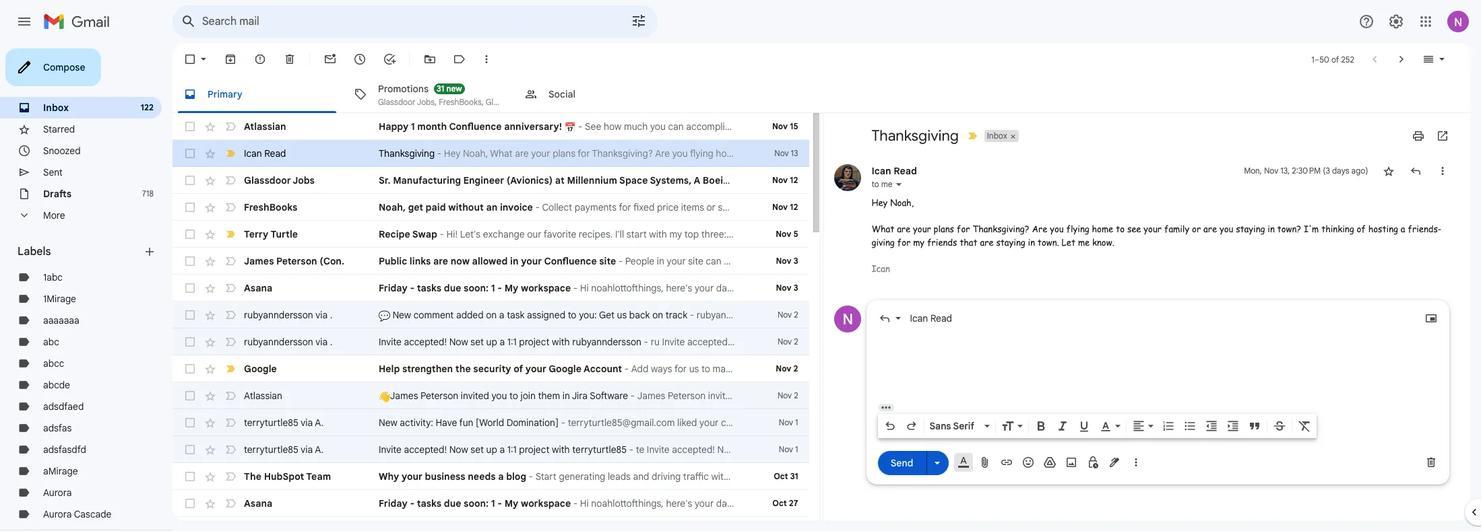 Task type: describe. For each thing, give the bounding box(es) containing it.
noah, get paid without an invoice - collect payments for fixed price items or services. ͏ ͏ ͏ ͏ ͏ ͏ ͏ ͏ ͏ ͏ ͏ ͏ ͏ ͏ ͏ ͏ ͏ ͏ ͏ ͏ ͏ ͏ ͏ ͏ ͏ ͏ ͏ ͏ ͏ ͏ ͏ ͏ ͏ ͏ ͏ ͏ ͏ ͏ ͏ ͏ ͏ ͏ ͏ ͏ ͏ ͏ ͏ ͏ ͏ ͏ ͏ ͏ ͏ ͏ ͏ ͏ ͏ ͏ ͏ ͏ ͏ ͏ ͏ ͏ ͏ ͏ ͏ ͏ ͏ ͏ ͏ ͏ ͏ ͏ ͏
[[379, 201, 937, 214]]

nov 2 for google
[[776, 364, 798, 374]]

57 ͏ from the left
[[891, 201, 894, 214]]

ican right type of response icon
[[910, 313, 928, 325]]

chicken
[[801, 228, 835, 241]]

sans serif
[[930, 420, 974, 433]]

gmail image
[[43, 8, 117, 35]]

60 ‌ from the left
[[903, 471, 903, 483]]

22 ‌ from the left
[[811, 471, 811, 483]]

56 ͏ from the left
[[889, 201, 891, 214]]

50 ‌ from the left
[[879, 471, 879, 483]]

to left you:
[[568, 309, 577, 321]]

attach files image
[[978, 456, 992, 470]]

settings image
[[1388, 13, 1404, 30]]

22 ͏ from the left
[[807, 201, 809, 214]]

us
[[617, 309, 627, 321]]

2 atlassian from the top
[[244, 390, 282, 402]]

a
[[694, 175, 700, 187]]

2 my from the top
[[504, 498, 518, 510]]

1abc link
[[43, 272, 63, 284]]

2 a. from the top
[[315, 444, 323, 456]]

59 ͏ from the left
[[896, 201, 898, 214]]

a up help strengthen the security of your google account -
[[500, 336, 505, 348]]

5 ‌ from the left
[[770, 471, 770, 483]]

35 ‌ from the left
[[843, 471, 843, 483]]

the
[[244, 471, 262, 483]]

manufacturing
[[393, 175, 461, 187]]

35 ͏ from the left
[[838, 201, 841, 214]]

1 vertical spatial ican read
[[872, 165, 917, 177]]

8 ͏ from the left
[[773, 201, 775, 214]]

what inside row
[[942, 228, 965, 241]]

primary
[[208, 88, 242, 100]]

payments
[[575, 201, 617, 214]]

11 ‌ from the left
[[785, 471, 785, 483]]

invite for invite accepted! now set up a 1:1 project with rubyanndersson -
[[379, 336, 402, 348]]

14 ͏ from the left
[[787, 201, 790, 214]]

boeing
[[703, 175, 735, 187]]

now for invite accepted! now set up a 1:1 project with terryturtle85
[[449, 444, 468, 456]]

tab list containing promotions
[[172, 75, 1470, 113]]

jobs
[[836, 175, 856, 187]]

let
[[1062, 236, 1075, 248]]

2 on from the left
[[652, 309, 663, 321]]

1mirage
[[43, 293, 76, 305]]

53 ͏ from the left
[[882, 201, 884, 214]]

team
[[306, 471, 331, 483]]

64 ͏ from the left
[[908, 201, 911, 214]]

aurora for aurora link
[[43, 487, 72, 499]]

1 a. from the top
[[315, 417, 323, 429]]

7 ͏ from the left
[[770, 201, 773, 214]]

labels heading
[[18, 245, 143, 259]]

1 ‌ from the left
[[760, 471, 760, 483]]

add to tasks image
[[383, 53, 396, 66]]

drafts link
[[43, 188, 72, 200]]

are right family
[[1203, 223, 1217, 235]]

to left join
[[509, 390, 518, 402]]

26 ‌ from the left
[[821, 471, 821, 483]]

27 ͏ from the left
[[819, 201, 821, 214]]

join
[[521, 390, 536, 402]]

2 for rubyanndersson via .
[[794, 310, 798, 320]]

31 inside row
[[790, 472, 798, 482]]

1 on from the left
[[486, 309, 497, 321]]

set for rubyanndersson
[[471, 336, 484, 348]]

more send options image
[[930, 457, 944, 470]]

row containing freshbooks
[[172, 194, 937, 221]]

adsfas
[[43, 422, 72, 435]]

1 my from the top
[[504, 282, 518, 294]]

jobs
[[293, 175, 315, 187]]

town.
[[1038, 236, 1059, 248]]

row containing glassdoor jobs
[[172, 167, 1034, 194]]

4 ‌ from the left
[[768, 471, 768, 483]]

mon, nov 13, 2:30 pm (3 days ago) cell
[[1244, 164, 1368, 178]]

invited
[[461, 390, 489, 402]]

1 vertical spatial confluence
[[544, 255, 597, 268]]

that
[[960, 236, 977, 248]]

39 ͏ from the left
[[848, 201, 850, 214]]

oct for -
[[772, 499, 787, 509]]

curry,
[[837, 228, 863, 241]]

my inside row
[[669, 228, 682, 241]]

leads
[[608, 471, 631, 483]]

giving
[[872, 236, 895, 248]]

in down are
[[1028, 236, 1035, 248]]

0 vertical spatial confluence
[[449, 121, 502, 133]]

31 new
[[437, 83, 462, 93]]

ican up to me
[[872, 165, 891, 177]]

0 horizontal spatial and
[[633, 471, 649, 483]]

you inside 'what are your plans for thanksgiving? are you flying home to see your family or are you staying in town? i'm thinking of hosting a friends- giving for my friends that are staying in town. let me know.'
[[1220, 223, 1233, 235]]

1 google from the left
[[244, 363, 277, 375]]

7 ‌ from the left
[[775, 471, 775, 483]]

your left plans
[[913, 223, 931, 235]]

links
[[410, 255, 431, 268]]

1 horizontal spatial staying
[[1236, 223, 1265, 235]]

happy
[[379, 121, 408, 133]]

31 inside promotions, 31 new messages, tab
[[437, 83, 444, 93]]

what are your plans for thanksgiving? are you flying home to see your family or are you staying in town? i'm thinking of hosting a friends- giving for my friends that are staying in town. let me know.
[[872, 223, 1441, 248]]

bean
[[884, 228, 906, 241]]

30 ͏ from the left
[[826, 201, 828, 214]]

1 atlassian from the top
[[244, 121, 286, 133]]

price
[[657, 201, 679, 214]]

21 ‌ from the left
[[809, 471, 809, 483]]

2 horizontal spatial read
[[930, 313, 952, 325]]

quote ‪(⌘⇧9)‬ image
[[1248, 420, 1261, 433]]

snooze image
[[353, 53, 367, 66]]

💬 image
[[379, 311, 390, 322]]

start
[[535, 471, 556, 483]]

up for terryturtle85
[[486, 444, 497, 456]]

them
[[538, 390, 560, 402]]

51 ‌ from the left
[[881, 471, 881, 483]]

📅 image
[[564, 122, 576, 133]]

services.
[[718, 201, 756, 214]]

2 nov 1 from the top
[[779, 445, 798, 455]]

send button
[[878, 451, 926, 475]]

with right start
[[649, 228, 667, 241]]

new for new comment added on a task assigned to you: get us back on track
[[392, 309, 411, 321]]

32 ‌ from the left
[[835, 471, 835, 483]]

drafts
[[43, 188, 72, 200]]

know.
[[1092, 236, 1114, 248]]

millennium
[[567, 175, 617, 187]]

2 asana from the top
[[244, 498, 273, 510]]

21 ͏ from the left
[[804, 201, 807, 214]]

1 horizontal spatial noah,
[[890, 197, 914, 209]]

for inside sr. manufacturing engineer (avionics) at millennium space systems, a boeing company and 8 more jobs in los angeles, ca for you. apply now. link
[[945, 175, 958, 187]]

new for new activity: have fun [world domination] -
[[379, 417, 397, 429]]

social
[[548, 88, 575, 100]]

now
[[451, 255, 470, 268]]

hubspot
[[264, 471, 304, 483]]

38 ͏ from the left
[[845, 201, 848, 214]]

with up start
[[552, 444, 570, 456]]

are
[[1032, 223, 1047, 235]]

let's
[[460, 228, 481, 241]]

36 ‌ from the left
[[845, 471, 845, 483]]

show details image
[[895, 181, 903, 189]]

the hubspot team
[[244, 471, 331, 483]]

nov 2 for atlassian
[[778, 391, 798, 401]]

adsdfaed link
[[43, 401, 84, 413]]

project for terryturtle85
[[519, 444, 549, 456]]

adsdfaed
[[43, 401, 84, 413]]

3 for public links are now allowed in your confluence site -
[[794, 256, 798, 266]]

for up that in the top of the page
[[957, 223, 970, 235]]

not starred image
[[1382, 164, 1395, 178]]

66 ‌ from the left
[[917, 471, 917, 483]]

75 ͏ from the left
[[935, 201, 937, 214]]

13 ͏ from the left
[[785, 201, 787, 214]]

69 ‌ from the left
[[925, 471, 925, 483]]

oct 31
[[774, 472, 798, 482]]

2 friday from the top
[[379, 498, 408, 510]]

track
[[666, 309, 687, 321]]

in right "allowed"
[[510, 255, 519, 268]]

2 workspace from the top
[[521, 498, 571, 510]]

undo ‪(⌘z)‬ image
[[883, 420, 897, 433]]

47 ‌ from the left
[[872, 471, 872, 483]]

for right giving
[[897, 236, 911, 248]]

space
[[619, 175, 648, 187]]

65 ͏ from the left
[[911, 201, 913, 214]]

snoozed link
[[43, 145, 81, 157]]

stroganoff,
[[751, 228, 799, 241]]

2 soon: from the top
[[464, 498, 489, 510]]

31 ͏ from the left
[[828, 201, 831, 214]]

abcde
[[43, 379, 70, 391]]

ican read inside row
[[244, 148, 286, 160]]

abc
[[43, 336, 59, 348]]

at
[[555, 175, 565, 187]]

thanksgiving main content
[[172, 43, 1470, 532]]

abc link
[[43, 336, 59, 348]]

in left town?
[[1268, 223, 1275, 235]]

nov 2 for rubyanndersson via .
[[778, 310, 798, 320]]

promotions
[[378, 83, 429, 95]]

invite for invite accepted! now set up a 1:1 project with terryturtle85 -
[[379, 444, 402, 456]]

2 blog from the left
[[739, 471, 758, 483]]

oct for leads
[[774, 472, 788, 482]]

a down [world at the bottom of page
[[500, 444, 505, 456]]

1 friday - tasks due soon: 1 - my workspace - from the top
[[379, 282, 580, 294]]

👋 image
[[379, 391, 390, 403]]

2 terryturtle85 via a. from the top
[[244, 444, 323, 456]]

why your business needs a blog - start generating leads and driving traffic with a blog ‌ ‌ ‌ ‌ ‌ ‌ ‌ ‌ ‌ ‌ ‌ ‌ ‌ ‌ ‌ ‌ ‌ ‌ ‌ ‌ ‌ ‌ ‌ ‌ ‌ ‌ ‌ ‌ ‌ ‌ ‌ ‌ ‌ ‌ ‌ ‌ ‌ ‌ ‌ ‌ ‌ ‌ ‌ ‌ ‌ ‌ ‌ ‌ ‌ ‌ ‌ ‌ ‌ ‌ ‌ ‌ ‌ ‌ ‌ ‌ ‌ ‌ ‌ ‌ ‌ ‌ ‌ ‌ ‌ ‌ ‌ ‌ ‌
[[379, 471, 934, 483]]

anniversary!
[[504, 121, 562, 133]]

recipe
[[379, 228, 410, 241]]

project for rubyanndersson
[[519, 336, 549, 348]]

your right why
[[402, 471, 422, 483]]

insert signature image
[[1107, 456, 1121, 470]]

252
[[1341, 54, 1354, 64]]

mon,
[[1244, 166, 1262, 176]]

1 tasks from the top
[[417, 282, 442, 294]]

Search mail text field
[[202, 15, 593, 28]]

45 ͏ from the left
[[862, 201, 865, 214]]

46 ͏ from the left
[[865, 201, 867, 214]]

abcc link
[[43, 358, 64, 370]]

invoice
[[500, 201, 533, 214]]

a left task
[[499, 309, 504, 321]]

formatting options toolbar
[[878, 414, 1316, 439]]

58 ͏ from the left
[[894, 201, 896, 214]]

1 workspace from the top
[[521, 282, 571, 294]]

remove formatting ‪(⌘\)‬ image
[[1297, 420, 1311, 433]]

main menu image
[[16, 13, 32, 30]]

1abc
[[43, 272, 63, 284]]

yours?
[[984, 228, 1012, 241]]

0 vertical spatial read
[[264, 148, 286, 160]]

nov 13
[[774, 148, 798, 158]]

42 ͏ from the left
[[855, 201, 857, 214]]

row containing ican read
[[172, 140, 809, 167]]

labels image
[[453, 53, 466, 66]]

57 ‌ from the left
[[896, 471, 896, 483]]

show trimmed content image
[[878, 404, 894, 412]]

1 vertical spatial and
[[866, 228, 882, 241]]

recipes.
[[579, 228, 613, 241]]

39 ‌ from the left
[[852, 471, 852, 483]]

with right traffic
[[711, 471, 729, 483]]

have
[[436, 417, 457, 429]]

8
[[803, 175, 808, 187]]

19 ‌ from the left
[[804, 471, 804, 483]]

2 ͏ from the left
[[758, 201, 761, 214]]

you flying
[[1050, 223, 1089, 235]]

recipe swap - hi! let's exchange our favorite recipes. i'll start with my top three: beef stroganoff, chicken curry, and bean burrito. what are yours?
[[379, 228, 1012, 241]]

days
[[1332, 166, 1349, 176]]

inbox link
[[43, 102, 69, 114]]

james peterson (con.
[[244, 255, 344, 268]]

1:1 for rubyanndersson
[[507, 336, 517, 348]]

bulleted list ‪(⌘⇧8)‬ image
[[1183, 420, 1196, 433]]

ican down giving
[[872, 262, 890, 275]]

63 ‌ from the left
[[910, 471, 910, 483]]

5
[[793, 229, 798, 239]]

37 ‌ from the left
[[847, 471, 847, 483]]

24 ‌ from the left
[[816, 471, 816, 483]]

67 ‌ from the left
[[920, 471, 920, 483]]

top
[[685, 228, 699, 241]]

2 rubyanndersson via . from the top
[[244, 336, 332, 348]]

9 ͏ from the left
[[775, 201, 778, 214]]

your down our
[[521, 255, 542, 268]]

10 ‌ from the left
[[782, 471, 782, 483]]

of inside 'what are your plans for thanksgiving? are you flying home to see your family or are you staying in town? i'm thinking of hosting a friends- giving for my friends that are staying in town. let me know.'
[[1357, 223, 1366, 235]]

redo ‪(⌘y)‬ image
[[905, 420, 918, 433]]

2 . from the top
[[330, 336, 332, 348]]

1 rubyanndersson via . from the top
[[244, 309, 332, 321]]

row containing james peterson (con.
[[172, 248, 809, 275]]

hey
[[872, 197, 888, 209]]

69 ͏ from the left
[[920, 201, 923, 214]]

for left fixed
[[619, 201, 631, 214]]

row containing the hubspot team
[[172, 464, 934, 491]]

type of response image
[[878, 312, 891, 325]]

16 ͏ from the left
[[792, 201, 795, 214]]

your up join
[[525, 363, 546, 375]]

51 ͏ from the left
[[877, 201, 879, 214]]

more
[[43, 210, 65, 222]]

more image
[[480, 53, 493, 66]]

search mail image
[[177, 9, 201, 34]]

1 friday from the top
[[379, 282, 408, 294]]

34 ͏ from the left
[[836, 201, 838, 214]]

15 ‌ from the left
[[794, 471, 794, 483]]

you:
[[579, 309, 597, 321]]

25 ͏ from the left
[[814, 201, 816, 214]]



Task type: vqa. For each thing, say whether or not it's contained in the screenshot.


Task type: locate. For each thing, give the bounding box(es) containing it.
2 aurora from the top
[[43, 509, 72, 521]]

in left los
[[858, 175, 866, 187]]

33 ‌ from the left
[[838, 471, 838, 483]]

glassdoor jobs
[[244, 175, 315, 187]]

1 vertical spatial inbox
[[987, 131, 1007, 141]]

me inside 'what are your plans for thanksgiving? are you flying home to see your family or are you staying in town? i'm thinking of hosting a friends- giving for my friends that are staying in town. let me know.'
[[1078, 236, 1090, 248]]

a
[[1401, 223, 1405, 235], [499, 309, 504, 321], [500, 336, 505, 348], [500, 444, 505, 456], [498, 471, 504, 483], [732, 471, 737, 483]]

my down "invite accepted! now set up a 1:1 project with terryturtle85 -"
[[504, 498, 518, 510]]

52 ‌ from the left
[[884, 471, 884, 483]]

17 ͏ from the left
[[795, 201, 797, 214]]

soon: up added
[[464, 282, 489, 294]]

2 horizontal spatial and
[[866, 228, 882, 241]]

65 ‌ from the left
[[915, 471, 915, 483]]

1 vertical spatial asana
[[244, 498, 273, 510]]

0 horizontal spatial james
[[244, 255, 274, 268]]

43 ͏ from the left
[[857, 201, 860, 214]]

nov 3 for public links are now allowed in your confluence site -
[[776, 256, 798, 266]]

0 vertical spatial friday - tasks due soon: 1 - my workspace -
[[379, 282, 580, 294]]

1 up from the top
[[486, 336, 497, 348]]

workspace down start
[[521, 498, 571, 510]]

nov 12 up nov 5
[[772, 202, 798, 212]]

72 ͏ from the left
[[927, 201, 930, 214]]

what right burrito.
[[942, 228, 965, 241]]

your
[[913, 223, 931, 235], [1144, 223, 1162, 235], [521, 255, 542, 268], [525, 363, 546, 375], [402, 471, 422, 483]]

1 horizontal spatial thanksgiving
[[872, 127, 959, 145]]

0 horizontal spatial peterson
[[276, 255, 317, 268]]

amirage
[[43, 466, 78, 478]]

0 vertical spatial ican read
[[244, 148, 286, 160]]

ican inside row
[[244, 148, 262, 160]]

0 vertical spatial terryturtle85 via a.
[[244, 417, 323, 429]]

confluence down favorite
[[544, 255, 597, 268]]

8 ‌ from the left
[[777, 471, 777, 483]]

month
[[417, 121, 447, 133]]

blog
[[506, 471, 526, 483], [739, 471, 758, 483]]

labels navigation
[[0, 43, 172, 532]]

new down 👋 icon
[[379, 417, 397, 429]]

project down the new comment added on a task assigned to you: get us back on track
[[519, 336, 549, 348]]

with down assigned
[[552, 336, 570, 348]]

7 row from the top
[[172, 275, 809, 302]]

my
[[504, 282, 518, 294], [504, 498, 518, 510]]

account
[[584, 363, 622, 375]]

2 google from the left
[[549, 363, 581, 375]]

peterson up have
[[421, 390, 458, 402]]

accepted! down activity:
[[404, 444, 447, 456]]

me
[[881, 179, 892, 189], [1078, 236, 1090, 248]]

1 vertical spatial now
[[449, 444, 468, 456]]

2 set from the top
[[471, 444, 484, 456]]

1 horizontal spatial what
[[942, 228, 965, 241]]

1 vertical spatial staying
[[996, 236, 1025, 248]]

aurora for aurora cascade
[[43, 509, 72, 521]]

0 vertical spatial me
[[881, 179, 892, 189]]

up up security
[[486, 336, 497, 348]]

thanksgiving inside row
[[379, 148, 435, 160]]

public
[[379, 255, 407, 268]]

1 vertical spatial .
[[330, 336, 332, 348]]

34 ‌ from the left
[[840, 471, 840, 483]]

and left bean
[[866, 228, 882, 241]]

0 horizontal spatial google
[[244, 363, 277, 375]]

blog left "oct 31"
[[739, 471, 758, 483]]

rubyanndersson via .
[[244, 309, 332, 321], [244, 336, 332, 348]]

0 horizontal spatial on
[[486, 309, 497, 321]]

help
[[379, 363, 400, 375]]

labels
[[18, 245, 51, 259]]

aaaaaaa link
[[43, 315, 79, 327]]

oct up oct 27
[[774, 472, 788, 482]]

12 row from the top
[[172, 410, 809, 437]]

29 ‌ from the left
[[828, 471, 828, 483]]

support image
[[1358, 13, 1375, 30]]

sr.
[[379, 175, 391, 187]]

28 ‌ from the left
[[826, 471, 826, 483]]

peterson for (con.
[[276, 255, 317, 268]]

abcde link
[[43, 379, 70, 391]]

get
[[408, 201, 423, 214]]

to me
[[872, 179, 892, 189]]

0 horizontal spatial staying
[[996, 236, 1025, 248]]

.
[[330, 309, 332, 321], [330, 336, 332, 348]]

11 row from the top
[[172, 383, 809, 410]]

row containing terry turtle
[[172, 221, 1012, 248]]

1 vertical spatial nov 12
[[772, 202, 798, 212]]

peterson for invited
[[421, 390, 458, 402]]

1 vertical spatial read
[[894, 165, 917, 177]]

indent less ‪(⌘[)‬ image
[[1204, 420, 1218, 433]]

nov inside cell
[[1264, 166, 1278, 176]]

0 vertical spatial .
[[330, 309, 332, 321]]

underline ‪(⌘u)‬ image
[[1077, 420, 1091, 434]]

or inside row
[[707, 201, 716, 214]]

3 row from the top
[[172, 167, 1034, 194]]

49 ‌ from the left
[[876, 471, 876, 483]]

numbered list ‪(⌘⇧7)‬ image
[[1161, 420, 1175, 433]]

project down 'domination]'
[[519, 444, 549, 456]]

1 vertical spatial of
[[1357, 223, 1366, 235]]

2 due from the top
[[444, 498, 461, 510]]

toggle split pane mode image
[[1422, 53, 1435, 66]]

1 vertical spatial me
[[1078, 236, 1090, 248]]

are right that in the top of the page
[[980, 236, 994, 248]]

row containing google
[[172, 356, 809, 383]]

3
[[794, 256, 798, 266], [794, 283, 798, 293]]

2 vertical spatial read
[[930, 313, 952, 325]]

promotions, 31 new messages, tab
[[343, 75, 513, 113]]

home
[[1092, 223, 1113, 235]]

security
[[473, 363, 511, 375]]

james peterson invited you to join them in jira software
[[390, 390, 628, 402]]

0 vertical spatial rubyanndersson via .
[[244, 309, 332, 321]]

sans serif option
[[927, 420, 981, 433]]

0 vertical spatial nov 12
[[772, 175, 798, 185]]

2 1:1 from the top
[[507, 444, 517, 456]]

james up activity:
[[390, 390, 418, 402]]

thanksgiving?
[[973, 223, 1029, 235]]

friends-
[[1408, 223, 1441, 235]]

70 ͏ from the left
[[923, 201, 925, 214]]

new
[[446, 83, 462, 93]]

1 vertical spatial thanksgiving
[[379, 148, 435, 160]]

1 vertical spatial new
[[379, 417, 397, 429]]

aurora
[[43, 487, 72, 499], [43, 509, 72, 521]]

up for rubyanndersson
[[486, 336, 497, 348]]

confluence right month
[[449, 121, 502, 133]]

72 ‌ from the left
[[932, 471, 932, 483]]

2 nov 12 from the top
[[772, 202, 798, 212]]

31 ‌ from the left
[[833, 471, 833, 483]]

older image
[[1395, 53, 1408, 66]]

toggle confidential mode image
[[1086, 456, 1099, 470]]

1 horizontal spatial blog
[[739, 471, 758, 483]]

68 ͏ from the left
[[918, 201, 920, 214]]

nov 2
[[778, 310, 798, 320], [778, 337, 798, 347], [776, 364, 798, 374], [778, 391, 798, 401]]

ican read up glassdoor
[[244, 148, 286, 160]]

14 ‌ from the left
[[792, 471, 792, 483]]

0 vertical spatial or
[[707, 201, 716, 214]]

13,
[[1280, 166, 1290, 176]]

james for james peterson (con.
[[244, 255, 274, 268]]

in left jira
[[563, 390, 570, 402]]

15 ͏ from the left
[[790, 201, 792, 214]]

now for invite accepted! now set up a 1:1 project with rubyanndersson
[[449, 336, 468, 348]]

‌
[[760, 471, 760, 483], [763, 471, 763, 483], [765, 471, 765, 483], [768, 471, 768, 483], [770, 471, 770, 483], [773, 471, 773, 483], [775, 471, 775, 483], [777, 471, 777, 483], [780, 471, 780, 483], [782, 471, 782, 483], [785, 471, 785, 483], [787, 471, 787, 483], [789, 471, 789, 483], [792, 471, 792, 483], [794, 471, 794, 483], [797, 471, 797, 483], [799, 471, 799, 483], [802, 471, 802, 483], [804, 471, 804, 483], [806, 471, 806, 483], [809, 471, 809, 483], [811, 471, 811, 483], [814, 471, 814, 483], [816, 471, 816, 483], [818, 471, 818, 483], [821, 471, 821, 483], [823, 471, 823, 483], [826, 471, 826, 483], [828, 471, 828, 483], [831, 471, 831, 483], [833, 471, 833, 483], [835, 471, 835, 483], [838, 471, 838, 483], [840, 471, 840, 483], [843, 471, 843, 483], [845, 471, 845, 483], [847, 471, 847, 483], [850, 471, 850, 483], [852, 471, 852, 483], [855, 471, 855, 483], [857, 471, 857, 483], [859, 471, 859, 483], [862, 471, 862, 483], [864, 471, 864, 483], [867, 471, 867, 483], [869, 471, 869, 483], [872, 471, 872, 483], [874, 471, 874, 483], [876, 471, 876, 483], [879, 471, 879, 483], [881, 471, 881, 483], [884, 471, 884, 483], [886, 471, 886, 483], [888, 471, 888, 483], [891, 471, 891, 483], [893, 471, 893, 483], [896, 471, 896, 483], [898, 471, 898, 483], [901, 471, 901, 483], [903, 471, 903, 483], [905, 471, 905, 483], [908, 471, 908, 483], [910, 471, 910, 483], [913, 471, 913, 483], [915, 471, 915, 483], [917, 471, 917, 483], [920, 471, 920, 483], [922, 471, 922, 483], [925, 471, 925, 483], [927, 471, 927, 483], [930, 471, 930, 483], [932, 471, 932, 483], [934, 471, 934, 483]]

friday down why
[[379, 498, 408, 510]]

54 ‌ from the left
[[888, 471, 888, 483]]

27 ‌ from the left
[[823, 471, 823, 483]]

you
[[1220, 223, 1233, 235], [492, 390, 507, 402]]

23 ‌ from the left
[[814, 471, 814, 483]]

insert emoji ‪(⌘⇧2)‬ image
[[1021, 456, 1035, 470]]

invite up why
[[379, 444, 402, 456]]

inbox for inbox link
[[43, 102, 69, 114]]

1 vertical spatial 3
[[794, 283, 798, 293]]

due down the now
[[444, 282, 461, 294]]

now down fun
[[449, 444, 468, 456]]

1 nov 3 from the top
[[776, 256, 798, 266]]

15 row from the top
[[172, 491, 809, 517]]

traffic
[[683, 471, 709, 483]]

41 ‌ from the left
[[857, 471, 857, 483]]

52 ͏ from the left
[[879, 201, 882, 214]]

report spam image
[[253, 53, 267, 66]]

i'll
[[615, 228, 624, 241]]

12 ‌ from the left
[[787, 471, 787, 483]]

1 vertical spatial atlassian
[[244, 390, 282, 402]]

discard draft ‪(⌘⇧d)‬ image
[[1424, 456, 1438, 470]]

0 horizontal spatial of
[[514, 363, 523, 375]]

1 vertical spatial tasks
[[417, 498, 442, 510]]

1 horizontal spatial or
[[1192, 223, 1201, 235]]

1 horizontal spatial of
[[1331, 54, 1339, 64]]

ican read right type of response icon
[[910, 313, 952, 325]]

are left yours?
[[967, 228, 981, 241]]

more options image
[[1132, 456, 1140, 470]]

or right "items"
[[707, 201, 716, 214]]

13 row from the top
[[172, 437, 809, 464]]

9 row from the top
[[172, 329, 809, 356]]

tasks
[[417, 282, 442, 294], [417, 498, 442, 510]]

aurora link
[[43, 487, 72, 499]]

0 vertical spatial invite
[[379, 336, 402, 348]]

move to image
[[423, 53, 437, 66]]

1 nov 12 from the top
[[772, 175, 798, 185]]

48 ‌ from the left
[[874, 471, 874, 483]]

favorite
[[544, 228, 576, 241]]

thanksgiving for thanksgiving -
[[379, 148, 435, 160]]

60 ͏ from the left
[[898, 201, 901, 214]]

peterson
[[276, 255, 317, 268], [421, 390, 458, 402]]

18 ͏ from the left
[[797, 201, 799, 214]]

14 row from the top
[[172, 464, 934, 491]]

a.
[[315, 417, 323, 429], [315, 444, 323, 456]]

42 ‌ from the left
[[859, 471, 859, 483]]

1 vertical spatial project
[[519, 444, 549, 456]]

8 row from the top
[[172, 302, 809, 329]]

read
[[264, 148, 286, 160], [894, 165, 917, 177], [930, 313, 952, 325]]

0 vertical spatial up
[[486, 336, 497, 348]]

fun
[[459, 417, 473, 429]]

1 vertical spatial aurora
[[43, 509, 72, 521]]

tasks down business
[[417, 498, 442, 510]]

noah,
[[890, 197, 914, 209], [379, 201, 406, 214]]

1 vertical spatial peterson
[[421, 390, 458, 402]]

62 ‌ from the left
[[908, 471, 908, 483]]

send
[[891, 457, 913, 469]]

italic ‪(⌘i)‬ image
[[1056, 420, 1069, 433]]

the
[[455, 363, 471, 375]]

1 3 from the top
[[794, 256, 798, 266]]

1 vertical spatial accepted!
[[404, 444, 447, 456]]

1 soon: from the top
[[464, 282, 489, 294]]

1 blog from the left
[[506, 471, 526, 483]]

20 ͏ from the left
[[802, 201, 804, 214]]

nov 3 for friday - tasks due soon: 1 - my workspace -
[[776, 283, 798, 293]]

accepted! up strengthen
[[404, 336, 447, 348]]

0 vertical spatial you
[[1220, 223, 1233, 235]]

insert files using drive image
[[1043, 456, 1056, 470]]

0 vertical spatial friday
[[379, 282, 408, 294]]

you right invited
[[492, 390, 507, 402]]

you right family
[[1220, 223, 1233, 235]]

up down [world at the bottom of page
[[486, 444, 497, 456]]

compose
[[43, 61, 85, 73]]

blog down "invite accepted! now set up a 1:1 project with terryturtle85 -"
[[506, 471, 526, 483]]

your right see
[[1144, 223, 1162, 235]]

to
[[872, 179, 879, 189], [1116, 223, 1125, 235], [568, 309, 577, 321], [509, 390, 518, 402]]

2 for google
[[793, 364, 798, 374]]

None checkbox
[[183, 53, 197, 66], [183, 120, 197, 133], [183, 147, 197, 160], [183, 282, 197, 295], [183, 309, 197, 322], [183, 336, 197, 349], [183, 363, 197, 376], [183, 389, 197, 403], [183, 416, 197, 430], [183, 443, 197, 457], [183, 53, 197, 66], [183, 120, 197, 133], [183, 147, 197, 160], [183, 282, 197, 295], [183, 309, 197, 322], [183, 336, 197, 349], [183, 363, 197, 376], [183, 389, 197, 403], [183, 416, 197, 430], [183, 443, 197, 457]]

set down added
[[471, 336, 484, 348]]

of right security
[[514, 363, 523, 375]]

Not starred checkbox
[[1382, 164, 1395, 178]]

strikethrough ‪(⌘⇧x)‬ image
[[1273, 420, 1286, 433]]

74 ͏ from the left
[[932, 201, 935, 214]]

or for services.
[[707, 201, 716, 214]]

0 horizontal spatial my
[[669, 228, 682, 241]]

55 ͏ from the left
[[886, 201, 889, 214]]

46 ‌ from the left
[[869, 471, 869, 483]]

1:1 for terryturtle85
[[507, 444, 517, 456]]

sr. manufacturing engineer (avionics) at millennium space systems, a boeing company and 8 more jobs in los angeles, ca for you. apply now. link
[[379, 174, 1034, 187]]

1 vertical spatial nov 3
[[776, 283, 798, 293]]

0 vertical spatial project
[[519, 336, 549, 348]]

1 vertical spatial or
[[1192, 223, 1201, 235]]

45 ‌ from the left
[[867, 471, 867, 483]]

71 ͏ from the left
[[925, 201, 927, 214]]

peterson down turtle
[[276, 255, 317, 268]]

burrito.
[[909, 228, 940, 241]]

73 ͏ from the left
[[930, 201, 932, 214]]

16 ‌ from the left
[[797, 471, 797, 483]]

0 vertical spatial 31
[[437, 83, 444, 93]]

more button
[[0, 205, 162, 226]]

0 vertical spatial workspace
[[521, 282, 571, 294]]

nov 15
[[772, 121, 798, 131]]

31 up 27
[[790, 472, 798, 482]]

read up show details icon
[[894, 165, 917, 177]]

0 vertical spatial nov 3
[[776, 256, 798, 266]]

1 vertical spatial my
[[504, 498, 518, 510]]

4 row from the top
[[172, 194, 937, 221]]

0 vertical spatial thanksgiving
[[872, 127, 959, 145]]

are down 'hey noah,'
[[897, 223, 910, 235]]

0 horizontal spatial or
[[707, 201, 716, 214]]

2 row from the top
[[172, 140, 809, 167]]

see
[[1127, 223, 1141, 235]]

accepted! for invite accepted! now set up a 1:1 project with rubyanndersson -
[[404, 336, 447, 348]]

of right 50
[[1331, 54, 1339, 64]]

12 up 5
[[790, 202, 798, 212]]

11 ͏ from the left
[[780, 201, 783, 214]]

new right 💬 'image' on the left of page
[[392, 309, 411, 321]]

ican read
[[244, 148, 286, 160], [872, 165, 917, 177], [910, 313, 952, 325]]

1 row from the top
[[172, 113, 809, 140]]

0 vertical spatial now
[[449, 336, 468, 348]]

1 vertical spatial 31
[[790, 472, 798, 482]]

my inside 'what are your plans for thanksgiving? are you flying home to see your family or are you staying in town? i'm thinking of hosting a friends- giving for my friends that are staying in town. let me know.'
[[913, 236, 925, 248]]

0 vertical spatial 1:1
[[507, 336, 517, 348]]

hosting
[[1368, 223, 1398, 235]]

inbox inside the labels navigation
[[43, 102, 69, 114]]

1 vertical spatial james
[[390, 390, 418, 402]]

0 horizontal spatial thanksgiving
[[379, 148, 435, 160]]

of inside row
[[514, 363, 523, 375]]

friday down public
[[379, 282, 408, 294]]

to inside 'what are your plans for thanksgiving? are you flying home to see your family or are you staying in town? i'm thinking of hosting a friends- giving for my friends that are staying in town. let me know.'
[[1116, 223, 1125, 235]]

inbox inside button
[[987, 131, 1007, 141]]

13 ‌ from the left
[[789, 471, 789, 483]]

59 ‌ from the left
[[901, 471, 901, 483]]

25 ‌ from the left
[[818, 471, 818, 483]]

public links are now allowed in your confluence site -
[[379, 255, 625, 268]]

tab list
[[172, 75, 1470, 113]]

28 ͏ from the left
[[821, 201, 824, 214]]

1 vertical spatial due
[[444, 498, 461, 510]]

0 vertical spatial accepted!
[[404, 336, 447, 348]]

ican read up show details icon
[[872, 165, 917, 177]]

18 ‌ from the left
[[802, 471, 802, 483]]

19 ͏ from the left
[[799, 201, 802, 214]]

asana down james peterson (con.
[[244, 282, 273, 294]]

1 horizontal spatial on
[[652, 309, 663, 321]]

accepted! for invite accepted! now set up a 1:1 project with terryturtle85 -
[[404, 444, 447, 456]]

insert link ‪(⌘k)‬ image
[[1000, 456, 1013, 470]]

primary tab
[[172, 75, 342, 113]]

inbox for 'inbox' button
[[987, 131, 1007, 141]]

or for are
[[1192, 223, 1201, 235]]

0 vertical spatial a.
[[315, 417, 323, 429]]

68 ‌ from the left
[[922, 471, 922, 483]]

1 vertical spatial up
[[486, 444, 497, 456]]

freshbooks
[[244, 201, 297, 214]]

31 left new
[[437, 83, 444, 93]]

(con.
[[320, 255, 344, 268]]

oct left 27
[[772, 499, 787, 509]]

read up 'glassdoor jobs'
[[264, 148, 286, 160]]

0 vertical spatial my
[[504, 282, 518, 294]]

0 vertical spatial and
[[783, 175, 800, 187]]

friday - tasks due soon: 1 - my workspace - down needs
[[379, 498, 580, 510]]

or right family
[[1192, 223, 1201, 235]]

0 horizontal spatial what
[[872, 223, 894, 235]]

nov 12 left 8
[[772, 175, 798, 185]]

2 vertical spatial ican read
[[910, 313, 952, 325]]

0 horizontal spatial read
[[264, 148, 286, 160]]

6 ͏ from the left
[[768, 201, 770, 214]]

13
[[791, 148, 798, 158]]

sent
[[43, 166, 63, 179]]

50
[[1319, 54, 1329, 64]]

31
[[437, 83, 444, 93], [790, 472, 798, 482]]

2 horizontal spatial of
[[1357, 223, 1366, 235]]

social tab
[[513, 75, 683, 113]]

1 horizontal spatial confluence
[[544, 255, 597, 268]]

1 terryturtle85 via a. from the top
[[244, 417, 323, 429]]

to up hey
[[872, 179, 879, 189]]

1 horizontal spatial me
[[1078, 236, 1090, 248]]

on right added
[[486, 309, 497, 321]]

needs
[[468, 471, 496, 483]]

1 vertical spatial invite
[[379, 444, 402, 456]]

4 ͏ from the left
[[763, 201, 766, 214]]

and left 8
[[783, 175, 800, 187]]

1 vertical spatial set
[[471, 444, 484, 456]]

1 horizontal spatial read
[[894, 165, 917, 177]]

thanksgiving up angeles,
[[872, 127, 959, 145]]

0 vertical spatial new
[[392, 309, 411, 321]]

tasks up the comment
[[417, 282, 442, 294]]

i'm
[[1304, 223, 1319, 235]]

a right needs
[[498, 471, 504, 483]]

to left see
[[1116, 223, 1125, 235]]

insert photo image
[[1064, 456, 1078, 470]]

invite down 💬 'image' on the left of page
[[379, 336, 402, 348]]

soon: down needs
[[464, 498, 489, 510]]

3 ͏ from the left
[[761, 201, 763, 214]]

archive image
[[224, 53, 237, 66]]

noah, inside row
[[379, 201, 406, 214]]

0 vertical spatial atlassian
[[244, 121, 286, 133]]

aurora down aurora link
[[43, 509, 72, 521]]

0 horizontal spatial me
[[881, 179, 892, 189]]

what inside 'what are your plans for thanksgiving? are you flying home to see your family or are you staying in town? i'm thinking of hosting a friends- giving for my friends that are staying in town. let me know.'
[[872, 223, 894, 235]]

nov 12
[[772, 175, 798, 185], [772, 202, 798, 212]]

37 ͏ from the left
[[843, 201, 845, 214]]

what up giving
[[872, 223, 894, 235]]

30 ‌ from the left
[[831, 471, 831, 483]]

36 ͏ from the left
[[840, 201, 843, 214]]

1 horizontal spatial you
[[1220, 223, 1233, 235]]

are left the now
[[433, 255, 448, 268]]

40 ͏ from the left
[[850, 201, 853, 214]]

adsfasdfd link
[[43, 444, 86, 456]]

1 horizontal spatial my
[[913, 236, 925, 248]]

nov
[[772, 121, 788, 131], [774, 148, 789, 158], [1264, 166, 1278, 176], [772, 175, 788, 185], [772, 202, 788, 212], [776, 229, 791, 239], [776, 256, 791, 266], [776, 283, 791, 293], [778, 310, 792, 320], [778, 337, 792, 347], [776, 364, 791, 374], [778, 391, 792, 401], [779, 418, 793, 428], [779, 445, 793, 455]]

generating
[[559, 471, 605, 483]]

43 ‌ from the left
[[862, 471, 862, 483]]

asana
[[244, 282, 273, 294], [244, 498, 273, 510]]

starred link
[[43, 123, 75, 135]]

1 invite from the top
[[379, 336, 402, 348]]

back
[[629, 309, 650, 321]]

0 vertical spatial 3
[[794, 256, 798, 266]]

a inside 'what are your plans for thanksgiving? are you flying home to see your family or are you staying in town? i'm thinking of hosting a friends- giving for my friends that are staying in town. let me know.'
[[1401, 223, 1405, 235]]

help strengthen the security of your google account -
[[379, 363, 631, 375]]

1mirage link
[[43, 293, 76, 305]]

0 vertical spatial of
[[1331, 54, 1339, 64]]

1 vertical spatial soon:
[[464, 498, 489, 510]]

new comment added on a task assigned to you: get us back on track
[[390, 309, 687, 321]]

inbox up "starred" link
[[43, 102, 69, 114]]

32 ͏ from the left
[[831, 201, 833, 214]]

0 vertical spatial 12
[[790, 175, 798, 185]]

0 vertical spatial peterson
[[276, 255, 317, 268]]

me right let
[[1078, 236, 1090, 248]]

thanksgiving for thanksgiving
[[872, 127, 959, 145]]

1 project from the top
[[519, 336, 549, 348]]

los
[[869, 175, 885, 187]]

or inside 'what are your plans for thanksgiving? are you flying home to see your family or are you staying in town? i'm thinking of hosting a friends- giving for my friends that are staying in town. let me know.'
[[1192, 223, 1201, 235]]

1 vertical spatial terryturtle85 via a.
[[244, 444, 323, 456]]

advanced search options image
[[625, 7, 652, 34]]

set for terryturtle85
[[471, 444, 484, 456]]

1 50 of 252
[[1311, 54, 1354, 64]]

1 ͏ from the left
[[756, 201, 758, 214]]

comment
[[414, 309, 454, 321]]

0 vertical spatial nov 1
[[779, 418, 798, 428]]

None search field
[[172, 5, 658, 38]]

38 ‌ from the left
[[850, 471, 850, 483]]

swap
[[412, 228, 437, 241]]

an
[[486, 201, 498, 214]]

27
[[789, 499, 798, 509]]

plans
[[934, 223, 954, 235]]

invite accepted! now set up a 1:1 project with rubyanndersson -
[[379, 336, 651, 348]]

0 vertical spatial james
[[244, 255, 274, 268]]

why
[[379, 471, 399, 483]]

inbox up apply
[[987, 131, 1007, 141]]

1 vertical spatial friday - tasks due soon: 1 - my workspace -
[[379, 498, 580, 510]]

paid
[[426, 201, 446, 214]]

122
[[141, 102, 154, 113]]

0 horizontal spatial you
[[492, 390, 507, 402]]

a right traffic
[[732, 471, 737, 483]]

0 vertical spatial inbox
[[43, 102, 69, 114]]

None checkbox
[[183, 174, 197, 187], [183, 201, 197, 214], [183, 228, 197, 241], [183, 255, 197, 268], [183, 470, 197, 484], [183, 497, 197, 511], [183, 174, 197, 187], [183, 201, 197, 214], [183, 228, 197, 241], [183, 255, 197, 268], [183, 470, 197, 484], [183, 497, 197, 511]]

[world
[[476, 417, 504, 429]]

james for james peterson invited you to join them in jira software
[[390, 390, 418, 402]]

now up the on the bottom of page
[[449, 336, 468, 348]]

noah, down show details icon
[[890, 197, 914, 209]]

2 vertical spatial of
[[514, 363, 523, 375]]

a right hosting
[[1401, 223, 1405, 235]]

noah, left get
[[379, 201, 406, 214]]

staying left town?
[[1236, 223, 1265, 235]]

0 horizontal spatial 31
[[437, 83, 444, 93]]

you inside row
[[492, 390, 507, 402]]

on
[[486, 309, 497, 321], [652, 309, 663, 321]]

3 for friday - tasks due soon: 1 - my workspace -
[[794, 283, 798, 293]]

bold ‪(⌘b)‬ image
[[1034, 420, 1047, 433]]

and right leads
[[633, 471, 649, 483]]

due down business
[[444, 498, 461, 510]]

my left the friends at the right of the page
[[913, 236, 925, 248]]

1 asana from the top
[[244, 282, 273, 294]]

ican up glassdoor
[[244, 148, 262, 160]]

row
[[172, 113, 809, 140], [172, 140, 809, 167], [172, 167, 1034, 194], [172, 194, 937, 221], [172, 221, 1012, 248], [172, 248, 809, 275], [172, 275, 809, 302], [172, 302, 809, 329], [172, 329, 809, 356], [172, 356, 809, 383], [172, 383, 809, 410], [172, 410, 809, 437], [172, 437, 809, 464], [172, 464, 934, 491], [172, 491, 809, 517], [172, 517, 809, 532]]

indent more ‪(⌘])‬ image
[[1226, 420, 1240, 433]]

set down new activity: have fun [world domination] -
[[471, 444, 484, 456]]

12 ͏ from the left
[[783, 201, 785, 214]]

1 vertical spatial 1:1
[[507, 444, 517, 456]]

cascade
[[74, 509, 111, 521]]

of left hosting
[[1357, 223, 1366, 235]]

friday - tasks due soon: 1 - my workspace - up added
[[379, 282, 580, 294]]

2 for atlassian
[[794, 391, 798, 401]]

delete image
[[283, 53, 296, 66]]

fixed
[[633, 201, 655, 214]]

1:1 down 'domination]'
[[507, 444, 517, 456]]



